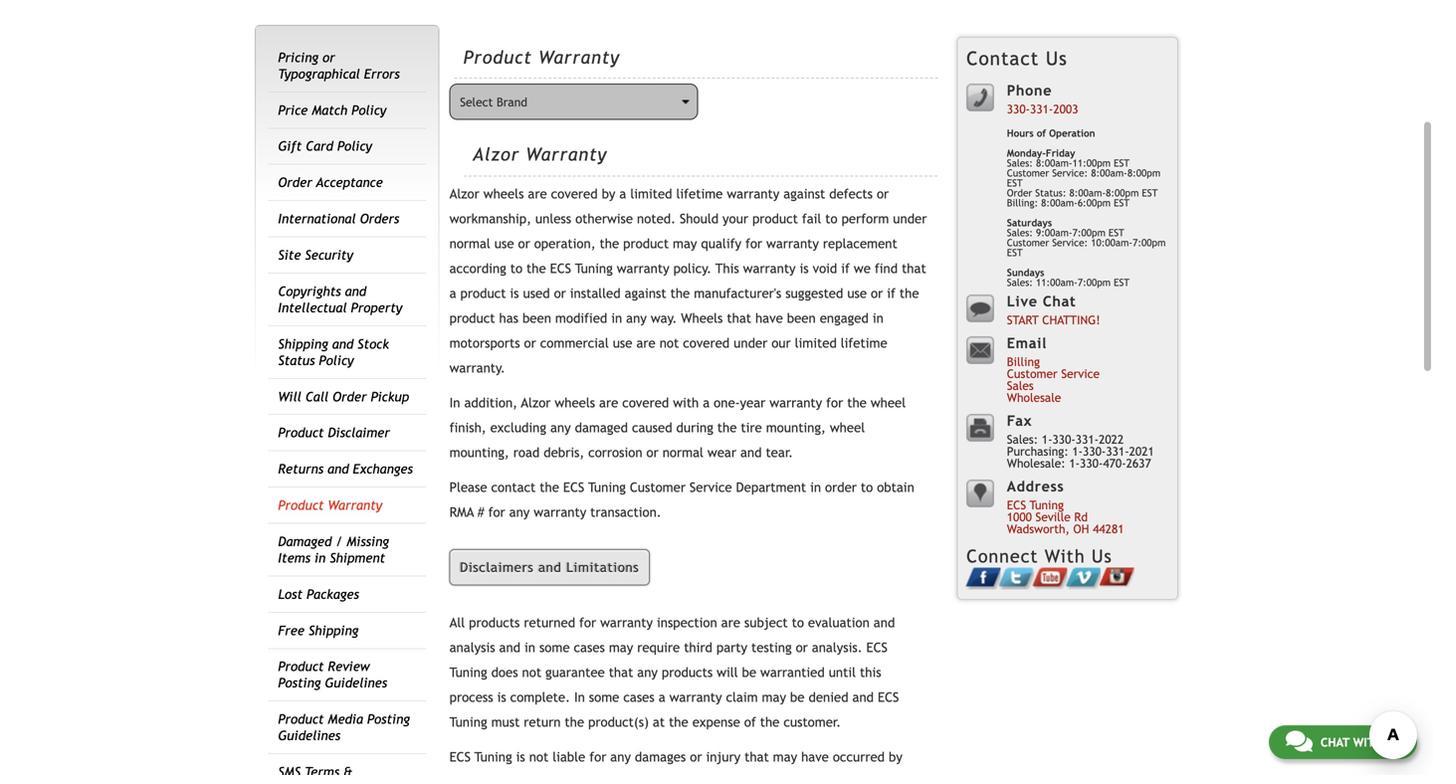 Task type: describe. For each thing, give the bounding box(es) containing it.
product down noted.
[[623, 236, 669, 251]]

and inside shipping and stock status policy
[[332, 336, 354, 352]]

purchasing:
[[1007, 444, 1069, 458]]

1 vertical spatial limited
[[795, 335, 837, 351]]

1 horizontal spatial under
[[893, 211, 927, 226]]

that right find
[[902, 261, 927, 276]]

0 vertical spatial wheel
[[871, 395, 906, 411]]

sales: inside fax sales: 1-330-331-2022 purchasing: 1-330-331-2021 wholesale: 1-330-470-2637
[[1007, 432, 1039, 446]]

wear
[[708, 445, 737, 460]]

is inside all products returned for warranty inspection are subject to evaluation and analysis and in some cases may require third party testing or analysis. ecs tuning does not guarantee that any products will be warrantied until this process is complete. in some cases a warranty claim may be denied and ecs tuning must return the product(s) at the expense of the customer.
[[497, 690, 507, 705]]

in inside "damaged / missing items in shipment"
[[315, 551, 326, 566]]

claim
[[726, 690, 758, 705]]

returned
[[524, 615, 576, 631]]

and right evaluation
[[874, 615, 895, 631]]

tuning down damages
[[666, 775, 703, 776]]

product for product disclaimer link
[[278, 425, 324, 441]]

1 horizontal spatial some
[[589, 690, 620, 705]]

1 horizontal spatial chat
[[1321, 736, 1350, 750]]

phone
[[1007, 82, 1053, 99]]

any inside alzor wheels are covered by a limited lifetime warranty against defects or workmanship, unless otherwise noted. should your product fail to perform under normal use or operation, the product may qualify for warranty replacement according to the ecs tuning warranty policy. this warranty is void if we find that a product is used or installed against the manufacturer's suggested use or if the product has been modified in any way. wheels that have been engaged in motorsports or commercial use are not covered under our limited lifetime warranty.
[[626, 310, 647, 326]]

status:
[[1036, 187, 1067, 199]]

connect with us
[[967, 546, 1113, 567]]

warranty up your at the top of the page
[[727, 186, 780, 201]]

stock
[[358, 336, 389, 352]]

normal inside in addition, alzor wheels are covered with a one-year warranty for the wheel finish, excluding any damaged caused during the tire mounting, wheel mounting, road debris, corrosion or normal wear and tear.
[[663, 445, 704, 460]]

will call order pickup link
[[278, 389, 409, 405]]

7:00pm right 9:00am-
[[1133, 237, 1166, 248]]

or inside in addition, alzor wheels are covered with a one-year warranty for the wheel finish, excluding any damaged caused during the tire mounting, wheel mounting, road debris, corrosion or normal wear and tear.
[[647, 445, 659, 460]]

any inside please contact the ecs tuning customer service department in order to obtain rma # for any warranty transaction.
[[509, 505, 530, 520]]

damaged
[[278, 534, 332, 550]]

disclaimer
[[328, 425, 390, 441]]

return
[[524, 715, 561, 730]]

with inside in addition, alzor wheels are covered with a one-year warranty for the wheel finish, excluding any damaged caused during the tire mounting, wheel mounting, road debris, corrosion or normal wear and tear.
[[673, 395, 699, 411]]

policy for price match policy
[[352, 102, 387, 118]]

according
[[450, 261, 507, 276]]

comments image
[[1286, 730, 1313, 754]]

sales
[[1007, 379, 1034, 393]]

products inside ecs tuning is not liable for any damages or injury that may have occurred by using the products that we sell. ecs tuning will not pay for consequential
[[507, 775, 558, 776]]

may inside ecs tuning is not liable for any damages or injury that may have occurred by using the products that we sell. ecs tuning will not pay for consequential
[[773, 750, 798, 765]]

all
[[450, 615, 465, 631]]

warrantied
[[761, 665, 825, 681]]

damaged / missing items in shipment link
[[278, 534, 389, 566]]

0 horizontal spatial product warranty
[[278, 498, 383, 513]]

site
[[278, 247, 301, 263]]

0 vertical spatial against
[[784, 186, 826, 201]]

by inside alzor wheels are covered by a limited lifetime warranty against defects or workmanship, unless otherwise noted. should your product fail to perform under normal use or operation, the product may qualify for warranty replacement according to the ecs tuning warranty policy. this warranty is void if we find that a product is used or installed against the manufacturer's suggested use or if the product has been modified in any way. wheels that have been engaged in motorsports or commercial use are not covered under our limited lifetime warranty.
[[602, 186, 616, 201]]

damaged / missing items in shipment
[[278, 534, 389, 566]]

have inside ecs tuning is not liable for any damages or injury that may have occurred by using the products that we sell. ecs tuning will not pay for consequential
[[802, 750, 829, 765]]

pricing
[[278, 50, 319, 65]]

0 horizontal spatial cases
[[574, 640, 605, 656]]

one-
[[714, 395, 740, 411]]

does
[[491, 665, 518, 681]]

1 horizontal spatial 331-
[[1076, 432, 1099, 446]]

chat with us link
[[1269, 726, 1418, 760]]

to right according
[[511, 261, 523, 276]]

are inside in addition, alzor wheels are covered with a one-year warranty for the wheel finish, excluding any damaged caused during the tire mounting, wheel mounting, road debris, corrosion or normal wear and tear.
[[599, 395, 619, 411]]

guidelines for media
[[278, 729, 341, 744]]

product up motorsports
[[450, 310, 495, 326]]

for inside please contact the ecs tuning customer service department in order to obtain rma # for any warranty transaction.
[[488, 505, 506, 520]]

copyrights and intellectual property
[[278, 284, 403, 316]]

product disclaimer
[[278, 425, 390, 441]]

customer inside please contact the ecs tuning customer service department in order to obtain rma # for any warranty transaction.
[[630, 480, 686, 495]]

returns and exchanges
[[278, 462, 413, 477]]

for inside all products returned for warranty inspection are subject to evaluation and analysis and in some cases may require third party testing or analysis. ecs tuning does not guarantee that any products will be warrantied until this process is complete. in some cases a warranty claim may be denied and ecs tuning must return the product(s) at the expense of the customer.
[[580, 615, 597, 631]]

2 been from the left
[[787, 310, 816, 326]]

chat inside live chat start chatting!
[[1043, 293, 1077, 310]]

orders
[[360, 211, 400, 227]]

party
[[717, 640, 748, 656]]

is left 'used'
[[510, 286, 519, 301]]

tuning inside alzor wheels are covered by a limited lifetime warranty against defects or workmanship, unless otherwise noted. should your product fail to perform under normal use or operation, the product may qualify for warranty replacement according to the ecs tuning warranty policy. this warranty is void if we find that a product is used or installed against the manufacturer's suggested use or if the product has been modified in any way. wheels that have been engaged in motorsports or commercial use are not covered under our limited lifetime warranty.
[[575, 261, 613, 276]]

customer inside email billing customer service sales wholesale
[[1007, 367, 1058, 381]]

for right liable
[[590, 750, 607, 765]]

product review posting guidelines
[[278, 659, 387, 691]]

may inside alzor wheels are covered by a limited lifetime warranty against defects or workmanship, unless otherwise noted. should your product fail to perform under normal use or operation, the product may qualify for warranty replacement according to the ecs tuning warranty policy. this warranty is void if we find that a product is used or installed against the manufacturer's suggested use or if the product has been modified in any way. wheels that have been engaged in motorsports or commercial use are not covered under our limited lifetime warranty.
[[673, 236, 697, 251]]

10:00am-
[[1092, 237, 1133, 248]]

0 horizontal spatial covered
[[551, 186, 598, 201]]

0 vertical spatial be
[[742, 665, 757, 681]]

chat with us
[[1321, 736, 1401, 750]]

ecs inside the address ecs tuning 1000 seville rd wadsworth, oh 44281
[[1007, 498, 1027, 512]]

2021
[[1130, 444, 1155, 458]]

contact
[[491, 480, 536, 495]]

7:00pm down 10:00am-
[[1078, 277, 1111, 288]]

1 horizontal spatial order
[[333, 389, 367, 405]]

we inside alzor wheels are covered by a limited lifetime warranty against defects or workmanship, unless otherwise noted. should your product fail to perform under normal use or operation, the product may qualify for warranty replacement according to the ecs tuning warranty policy. this warranty is void if we find that a product is used or installed against the manufacturer's suggested use or if the product has been modified in any way. wheels that have been engaged in motorsports or commercial use are not covered under our limited lifetime warranty.
[[854, 261, 871, 276]]

operation
[[1050, 127, 1096, 139]]

ecs up this
[[867, 640, 888, 656]]

price
[[278, 102, 308, 118]]

alzor wheels are covered by a limited lifetime warranty against defects or workmanship, unless otherwise noted. should your product fail to perform under normal use or operation, the product may qualify for warranty replacement according to the ecs tuning warranty policy. this warranty is void if we find that a product is used or installed against the manufacturer's suggested use or if the product has been modified in any way. wheels that have been engaged in motorsports or commercial use are not covered under our limited lifetime warranty.
[[450, 186, 927, 376]]

copyrights and intellectual property link
[[278, 284, 403, 316]]

wholesale:
[[1007, 456, 1066, 470]]

1 vertical spatial under
[[734, 335, 768, 351]]

8:00am- up 6:00pm
[[1092, 167, 1128, 179]]

2022
[[1099, 432, 1124, 446]]

2 horizontal spatial use
[[848, 286, 867, 301]]

that down manufacturer's
[[727, 310, 752, 326]]

order acceptance
[[278, 175, 383, 190]]

330-331-2003 link
[[1007, 102, 1079, 116]]

in down installed
[[612, 310, 623, 326]]

missing
[[347, 534, 389, 550]]

subject
[[745, 615, 788, 631]]

fax sales: 1-330-331-2022 purchasing: 1-330-331-2021 wholesale: 1-330-470-2637
[[1007, 413, 1155, 470]]

in inside all products returned for warranty inspection are subject to evaluation and analysis and in some cases may require third party testing or analysis. ecs tuning does not guarantee that any products will be warrantied until this process is complete. in some cases a warranty claim may be denied and ecs tuning must return the product(s) at the expense of the customer.
[[574, 690, 585, 705]]

third
[[684, 640, 713, 656]]

1- left the 2022 at the bottom of the page
[[1073, 444, 1083, 458]]

typographical
[[278, 66, 360, 82]]

330- down the 2022 at the bottom of the page
[[1080, 456, 1104, 470]]

and down this
[[853, 690, 874, 705]]

330- up wholesale:
[[1053, 432, 1076, 446]]

covered inside in addition, alzor wheels are covered with a one-year warranty for the wheel finish, excluding any damaged caused during the tire mounting, wheel mounting, road debris, corrosion or normal wear and tear.
[[623, 395, 669, 411]]

or inside all products returned for warranty inspection are subject to evaluation and analysis and in some cases may require third party testing or analysis. ecs tuning does not guarantee that any products will be warrantied until this process is complete. in some cases a warranty claim may be denied and ecs tuning must return the product(s) at the expense of the customer.
[[796, 640, 808, 656]]

contact
[[967, 47, 1040, 69]]

warranty up manufacturer's
[[743, 261, 796, 276]]

ecs down this
[[878, 690, 899, 705]]

require
[[637, 640, 680, 656]]

product for product media posting guidelines link on the left
[[278, 712, 324, 728]]

free shipping link
[[278, 623, 359, 639]]

liable
[[553, 750, 586, 765]]

monday-
[[1007, 147, 1046, 159]]

are up 'unless'
[[528, 186, 547, 201]]

product review posting guidelines link
[[278, 659, 387, 691]]

must
[[491, 715, 520, 730]]

billing:
[[1007, 197, 1039, 209]]

billing link
[[1007, 355, 1041, 369]]

warranty up expense
[[670, 690, 722, 705]]

policy inside shipping and stock status policy
[[319, 353, 354, 368]]

select brand
[[460, 95, 528, 109]]

and left limitations
[[539, 560, 562, 575]]

or left operation,
[[518, 236, 530, 251]]

8:00am- up the status:
[[1037, 157, 1073, 169]]

live chat start chatting!
[[1007, 293, 1101, 327]]

this
[[860, 665, 882, 681]]

that down liable
[[562, 775, 587, 776]]

and down product disclaimer link
[[328, 462, 349, 477]]

2 vertical spatial warranty
[[328, 498, 383, 513]]

2 horizontal spatial 331-
[[1107, 444, 1130, 458]]

a up otherwise on the top left of the page
[[620, 186, 627, 201]]

in addition, alzor wheels are covered with a one-year warranty for the wheel finish, excluding any damaged caused during the tire mounting, wheel mounting, road debris, corrosion or normal wear and tear.
[[450, 395, 906, 460]]

warranty inside please contact the ecs tuning customer service department in order to obtain rma # for any warranty transaction.
[[534, 505, 587, 520]]

warranty down fail
[[767, 236, 819, 251]]

that up 'pay'
[[745, 750, 769, 765]]

debris,
[[544, 445, 585, 460]]

ecs tuning is not liable for any damages or injury that may have occurred by using the products that we sell. ecs tuning will not pay for consequential
[[450, 750, 928, 776]]

1 horizontal spatial use
[[613, 335, 633, 351]]

finish,
[[450, 420, 487, 435]]

tuning up using
[[475, 750, 512, 765]]

shipment
[[330, 551, 385, 566]]

in right engaged at right top
[[873, 310, 884, 326]]

alzor inside in addition, alzor wheels are covered with a one-year warranty for the wheel finish, excluding any damaged caused during the tire mounting, wheel mounting, road debris, corrosion or normal wear and tear.
[[521, 395, 551, 411]]

1 vertical spatial shipping
[[309, 623, 359, 639]]

1- up wholesale:
[[1042, 432, 1053, 446]]

for inside in addition, alzor wheels are covered with a one-year warranty for the wheel finish, excluding any damaged caused during the tire mounting, wheel mounting, road debris, corrosion or normal wear and tear.
[[827, 395, 844, 411]]

and inside copyrights and intellectual property
[[345, 284, 367, 299]]

product for product warranty "link" at bottom
[[278, 498, 324, 513]]

returns and exchanges link
[[278, 462, 413, 477]]

of inside the 'hours of operation monday-friday sales: 8:00am-11:00pm est customer service: 8:00am-8:00pm est order status: 8:00am-8:00pm est billing: 8:00am-6:00pm est saturdays sales: 9:00am-7:00pm est customer service: 10:00am-7:00pm est sundays sales: 11:00am-7:00pm est'
[[1037, 127, 1047, 139]]

tuning down process
[[450, 715, 488, 730]]

policy for gift card policy
[[337, 139, 372, 154]]

analysis
[[450, 640, 495, 656]]

or inside pricing or typographical errors
[[323, 50, 335, 65]]

used
[[523, 286, 550, 301]]

returns
[[278, 462, 324, 477]]

will
[[278, 389, 302, 405]]

1 horizontal spatial product warranty
[[464, 47, 620, 68]]

shipping and stock status policy
[[278, 336, 389, 368]]

0 vertical spatial products
[[469, 615, 520, 631]]

gift card policy link
[[278, 139, 372, 154]]

start
[[1007, 313, 1039, 327]]

wholesale link
[[1007, 391, 1062, 405]]

ecs down damages
[[641, 775, 662, 776]]

guidelines for review
[[325, 676, 387, 691]]

8:00am- up 9:00am-
[[1042, 197, 1078, 209]]

are down way.
[[637, 335, 656, 351]]

for inside alzor wheels are covered by a limited lifetime warranty against defects or workmanship, unless otherwise noted. should your product fail to perform under normal use or operation, the product may qualify for warranty replacement according to the ecs tuning warranty policy. this warranty is void if we find that a product is used or installed against the manufacturer's suggested use or if the product has been modified in any way. wheels that have been engaged in motorsports or commercial use are not covered under our limited lifetime warranty.
[[746, 236, 763, 251]]

workmanship,
[[450, 211, 532, 226]]

0 vertical spatial 8:00pm
[[1128, 167, 1161, 179]]

0 horizontal spatial mounting,
[[450, 445, 510, 460]]

2 service: from the top
[[1053, 237, 1089, 248]]

hours of operation monday-friday sales: 8:00am-11:00pm est customer service: 8:00am-8:00pm est order status: 8:00am-8:00pm est billing: 8:00am-6:00pm est saturdays sales: 9:00am-7:00pm est customer service: 10:00am-7:00pm est sundays sales: 11:00am-7:00pm est
[[1007, 127, 1166, 288]]

a down according
[[450, 286, 457, 301]]

will inside ecs tuning is not liable for any damages or injury that may have occurred by using the products that we sell. ecs tuning will not pay for consequential
[[707, 775, 729, 776]]

1000
[[1007, 510, 1032, 524]]

manufacturer's
[[694, 286, 782, 301]]

will inside all products returned for warranty inspection are subject to evaluation and analysis and in some cases may require third party testing or analysis. ecs tuning does not guarantee that any products will be warrantied until this process is complete. in some cases a warranty claim may be denied and ecs tuning must return the product(s) at the expense of the customer.
[[717, 665, 738, 681]]

1 vertical spatial lifetime
[[841, 335, 888, 351]]

warranty left "policy."
[[617, 261, 670, 276]]

pickup
[[371, 389, 409, 405]]

product left fail
[[753, 211, 798, 226]]

phone 330-331-2003
[[1007, 82, 1079, 116]]

product for product review posting guidelines link
[[278, 659, 324, 675]]

in inside all products returned for warranty inspection are subject to evaluation and analysis and in some cases may require third party testing or analysis. ecs tuning does not guarantee that any products will be warrantied until this process is complete. in some cases a warranty claim may be denied and ecs tuning must return the product(s) at the expense of the customer.
[[525, 640, 536, 656]]

denied
[[809, 690, 849, 705]]

normal inside alzor wheels are covered by a limited lifetime warranty against defects or workmanship, unless otherwise noted. should your product fail to perform under normal use or operation, the product may qualify for warranty replacement according to the ecs tuning warranty policy. this warranty is void if we find that a product is used or installed against the manufacturer's suggested use or if the product has been modified in any way. wheels that have been engaged in motorsports or commercial use are not covered under our limited lifetime warranty.
[[450, 236, 491, 251]]

may down warrantied
[[762, 690, 787, 705]]



Task type: locate. For each thing, give the bounding box(es) containing it.
1 horizontal spatial been
[[787, 310, 816, 326]]

330- left 2637
[[1083, 444, 1107, 458]]

or right 'used'
[[554, 286, 566, 301]]

order left the status:
[[1007, 187, 1033, 199]]

to right subject
[[792, 615, 804, 631]]

331-
[[1031, 102, 1054, 116], [1076, 432, 1099, 446], [1107, 444, 1130, 458]]

0 horizontal spatial posting
[[278, 676, 321, 691]]

been down 'used'
[[523, 310, 552, 326]]

gift
[[278, 139, 302, 154]]

0 horizontal spatial of
[[745, 715, 757, 730]]

0 horizontal spatial wheels
[[484, 186, 524, 201]]

1 vertical spatial be
[[791, 690, 805, 705]]

1 sales: from the top
[[1007, 157, 1034, 169]]

mounting,
[[766, 420, 826, 435], [450, 445, 510, 460]]

using
[[450, 775, 480, 776]]

mounting, up tear.
[[766, 420, 826, 435]]

product
[[464, 47, 532, 68], [278, 425, 324, 441], [278, 498, 324, 513], [278, 659, 324, 675], [278, 712, 324, 728]]

some up product(s)
[[589, 690, 620, 705]]

are inside all products returned for warranty inspection are subject to evaluation and analysis and in some cases may require third party testing or analysis. ecs tuning does not guarantee that any products will be warrantied until this process is complete. in some cases a warranty claim may be denied and ecs tuning must return the product(s) at the expense of the customer.
[[722, 615, 741, 631]]

0 vertical spatial policy
[[352, 102, 387, 118]]

0 vertical spatial service:
[[1053, 167, 1089, 179]]

0 horizontal spatial normal
[[450, 236, 491, 251]]

product down returns
[[278, 498, 324, 513]]

ecs down address
[[1007, 498, 1027, 512]]

for right 'pay'
[[781, 775, 798, 776]]

pricing or typographical errors
[[278, 50, 400, 82]]

by up otherwise on the top left of the page
[[602, 186, 616, 201]]

0 horizontal spatial lifetime
[[677, 186, 723, 201]]

oh
[[1074, 522, 1090, 536]]

1 vertical spatial some
[[589, 690, 620, 705]]

0 horizontal spatial service
[[690, 480, 732, 495]]

guidelines inside product media posting guidelines
[[278, 729, 341, 744]]

service inside please contact the ecs tuning customer service department in order to obtain rma # for any warranty transaction.
[[690, 480, 732, 495]]

product down according
[[461, 286, 506, 301]]

0 horizontal spatial us
[[1046, 47, 1068, 69]]

1 horizontal spatial limited
[[795, 335, 837, 351]]

any down contact
[[509, 505, 530, 520]]

not left liable
[[529, 750, 549, 765]]

international
[[278, 211, 356, 227]]

that inside all products returned for warranty inspection are subject to evaluation and analysis and in some cases may require third party testing or analysis. ecs tuning does not guarantee that any products will be warrantied until this process is complete. in some cases a warranty claim may be denied and ecs tuning must return the product(s) at the expense of the customer.
[[609, 665, 634, 681]]

alzor down 'select brand'
[[473, 144, 520, 165]]

0 horizontal spatial by
[[602, 186, 616, 201]]

and inside in addition, alzor wheels are covered with a one-year warranty for the wheel finish, excluding any damaged caused during the tire mounting, wheel mounting, road debris, corrosion or normal wear and tear.
[[741, 445, 762, 460]]

sales: down hours
[[1007, 157, 1034, 169]]

any left way.
[[626, 310, 647, 326]]

8:00pm
[[1128, 167, 1161, 179], [1106, 187, 1140, 199]]

2637
[[1127, 456, 1152, 470]]

8:00pm right 11:00pm
[[1128, 167, 1161, 179]]

0 horizontal spatial wheel
[[830, 420, 865, 435]]

warranty
[[727, 186, 780, 201], [767, 236, 819, 251], [617, 261, 670, 276], [743, 261, 796, 276], [770, 395, 823, 411], [534, 505, 587, 520], [601, 615, 653, 631], [670, 690, 722, 705]]

wholesale
[[1007, 391, 1062, 405]]

0 vertical spatial service
[[1062, 367, 1100, 381]]

posting down free
[[278, 676, 321, 691]]

for right returned
[[580, 615, 597, 631]]

0 vertical spatial cases
[[574, 640, 605, 656]]

lost packages link
[[278, 587, 359, 602]]

this
[[716, 261, 740, 276]]

wheels up workmanship,
[[484, 186, 524, 201]]

1 vertical spatial we
[[591, 775, 608, 776]]

0 vertical spatial guidelines
[[325, 676, 387, 691]]

0 vertical spatial if
[[842, 261, 850, 276]]

1 vertical spatial of
[[745, 715, 757, 730]]

is inside ecs tuning is not liable for any damages or injury that may have occurred by using the products that we sell. ecs tuning will not pay for consequential
[[516, 750, 525, 765]]

price match policy link
[[278, 102, 387, 118]]

1 vertical spatial have
[[802, 750, 829, 765]]

alzor for alzor wheels are covered by a limited lifetime warranty against defects or workmanship, unless otherwise noted. should your product fail to perform under normal use or operation, the product may qualify for warranty replacement according to the ecs tuning warranty policy. this warranty is void if we find that a product is used or installed against the manufacturer's suggested use or if the product has been modified in any way. wheels that have been engaged in motorsports or commercial use are not covered under our limited lifetime warranty.
[[450, 186, 480, 201]]

department
[[736, 480, 807, 495]]

wheels inside in addition, alzor wheels are covered with a one-year warranty for the wheel finish, excluding any damaged caused during the tire mounting, wheel mounting, road debris, corrosion or normal wear and tear.
[[555, 395, 596, 411]]

2 vertical spatial us
[[1387, 736, 1401, 750]]

occurred
[[833, 750, 885, 765]]

be up claim
[[742, 665, 757, 681]]

0 horizontal spatial use
[[495, 236, 514, 251]]

1 vertical spatial normal
[[663, 445, 704, 460]]

ecs up using
[[450, 750, 471, 765]]

1 vertical spatial wheels
[[555, 395, 596, 411]]

1 vertical spatial mounting,
[[450, 445, 510, 460]]

posting for product review posting guidelines
[[278, 676, 321, 691]]

disclaimers and limitations
[[460, 560, 640, 575]]

not inside all products returned for warranty inspection are subject to evaluation and analysis and in some cases may require third party testing or analysis. ecs tuning does not guarantee that any products will be warrantied until this process is complete. in some cases a warranty claim may be denied and ecs tuning must return the product(s) at the expense of the customer.
[[522, 665, 542, 681]]

in inside please contact the ecs tuning customer service department in order to obtain rma # for any warranty transaction.
[[811, 480, 822, 495]]

331- inside the phone 330-331-2003
[[1031, 102, 1054, 116]]

some down returned
[[540, 640, 570, 656]]

and up property
[[345, 284, 367, 299]]

1 vertical spatial if
[[887, 286, 896, 301]]

at
[[653, 715, 665, 730]]

pay
[[756, 775, 777, 776]]

alzor up workmanship,
[[450, 186, 480, 201]]

limited up noted.
[[631, 186, 673, 201]]

if right the 'void'
[[842, 261, 850, 276]]

cases up guarantee
[[574, 640, 605, 656]]

testing
[[752, 640, 792, 656]]

warranty inside in addition, alzor wheels are covered with a one-year warranty for the wheel finish, excluding any damaged caused during the tire mounting, wheel mounting, road debris, corrosion or normal wear and tear.
[[770, 395, 823, 411]]

0 horizontal spatial be
[[742, 665, 757, 681]]

0 vertical spatial in
[[450, 395, 461, 411]]

1 vertical spatial chat
[[1321, 736, 1350, 750]]

0 vertical spatial limited
[[631, 186, 673, 201]]

guidelines down review
[[325, 676, 387, 691]]

ecs
[[550, 261, 572, 276], [563, 480, 585, 495], [1007, 498, 1027, 512], [867, 640, 888, 656], [878, 690, 899, 705], [450, 750, 471, 765], [641, 775, 662, 776]]

1 vertical spatial policy
[[337, 139, 372, 154]]

or up "perform"
[[877, 186, 889, 201]]

guidelines inside 'product review posting guidelines'
[[325, 676, 387, 691]]

have down customer.
[[802, 750, 829, 765]]

intellectual
[[278, 300, 347, 316]]

that right guarantee
[[609, 665, 634, 681]]

in inside in addition, alzor wheels are covered with a one-year warranty for the wheel finish, excluding any damaged caused during the tire mounting, wheel mounting, road debris, corrosion or normal wear and tear.
[[450, 395, 461, 411]]

tuning inside the address ecs tuning 1000 seville rd wadsworth, oh 44281
[[1030, 498, 1064, 512]]

1 horizontal spatial normal
[[663, 445, 704, 460]]

1 horizontal spatial mounting,
[[766, 420, 826, 435]]

1 been from the left
[[523, 310, 552, 326]]

products
[[469, 615, 520, 631], [662, 665, 713, 681], [507, 775, 558, 776]]

fax
[[1007, 413, 1033, 429]]

card
[[306, 139, 333, 154]]

call
[[306, 389, 329, 405]]

during
[[677, 420, 714, 435]]

1 vertical spatial in
[[574, 690, 585, 705]]

we
[[854, 261, 871, 276], [591, 775, 608, 776]]

2 vertical spatial policy
[[319, 353, 354, 368]]

defects
[[830, 186, 873, 201]]

covered
[[551, 186, 598, 201], [683, 335, 730, 351], [623, 395, 669, 411]]

0 horizontal spatial order
[[278, 175, 312, 190]]

1 vertical spatial service:
[[1053, 237, 1089, 248]]

seville
[[1036, 510, 1071, 524]]

sales:
[[1007, 157, 1034, 169], [1007, 227, 1034, 238], [1007, 277, 1034, 288], [1007, 432, 1039, 446]]

1 vertical spatial against
[[625, 286, 667, 301]]

suggested
[[786, 286, 844, 301]]

0 vertical spatial chat
[[1043, 293, 1077, 310]]

and
[[345, 284, 367, 299], [332, 336, 354, 352], [741, 445, 762, 460], [328, 462, 349, 477], [539, 560, 562, 575], [874, 615, 895, 631], [499, 640, 521, 656], [853, 690, 874, 705]]

address ecs tuning 1000 seville rd wadsworth, oh 44281
[[1007, 478, 1125, 536]]

addition,
[[464, 395, 518, 411]]

1 horizontal spatial us
[[1092, 546, 1113, 567]]

any inside in addition, alzor wheels are covered with a one-year warranty for the wheel finish, excluding any damaged caused during the tire mounting, wheel mounting, road debris, corrosion or normal wear and tear.
[[551, 420, 571, 435]]

if
[[842, 261, 850, 276], [887, 286, 896, 301]]

1 vertical spatial will
[[707, 775, 729, 776]]

brand
[[497, 95, 528, 109]]

ecs inside alzor wheels are covered by a limited lifetime warranty against defects or workmanship, unless otherwise noted. should your product fail to perform under normal use or operation, the product may qualify for warranty replacement according to the ecs tuning warranty policy. this warranty is void if we find that a product is used or installed against the manufacturer's suggested use or if the product has been modified in any way. wheels that have been engaged in motorsports or commercial use are not covered under our limited lifetime warranty.
[[550, 261, 572, 276]]

wheels inside alzor wheels are covered by a limited lifetime warranty against defects or workmanship, unless otherwise noted. should your product fail to perform under normal use or operation, the product may qualify for warranty replacement according to the ecs tuning warranty policy. this warranty is void if we find that a product is used or installed against the manufacturer's suggested use or if the product has been modified in any way. wheels that have been engaged in motorsports or commercial use are not covered under our limited lifetime warranty.
[[484, 186, 524, 201]]

1 vertical spatial cases
[[624, 690, 655, 705]]

us down 44281
[[1092, 546, 1113, 567]]

warranty.
[[450, 360, 506, 376]]

alzor inside alzor wheels are covered by a limited lifetime warranty against defects or workmanship, unless otherwise noted. should your product fail to perform under normal use or operation, the product may qualify for warranty replacement according to the ecs tuning warranty policy. this warranty is void if we find that a product is used or installed against the manufacturer's suggested use or if the product has been modified in any way. wheels that have been engaged in motorsports or commercial use are not covered under our limited lifetime warranty.
[[450, 186, 480, 201]]

in up finish,
[[450, 395, 461, 411]]

1 vertical spatial by
[[889, 750, 903, 765]]

shipping inside shipping and stock status policy
[[278, 336, 328, 352]]

any inside ecs tuning is not liable for any damages or injury that may have occurred by using the products that we sell. ecs tuning will not pay for consequential
[[611, 750, 631, 765]]

email
[[1007, 335, 1048, 351]]

may up "policy."
[[673, 236, 697, 251]]

order down gift
[[278, 175, 312, 190]]

engaged
[[820, 310, 869, 326]]

normal up according
[[450, 236, 491, 251]]

1 vertical spatial products
[[662, 665, 713, 681]]

is down does
[[497, 690, 507, 705]]

posting inside product media posting guidelines
[[367, 712, 410, 728]]

covered down wheels
[[683, 335, 730, 351]]

your
[[723, 211, 749, 226]]

and up does
[[499, 640, 521, 656]]

3 sales: from the top
[[1007, 277, 1034, 288]]

1 service: from the top
[[1053, 167, 1089, 179]]

1 vertical spatial wheel
[[830, 420, 865, 435]]

the inside ecs tuning is not liable for any damages or injury that may have occurred by using the products that we sell. ecs tuning will not pay for consequential
[[484, 775, 503, 776]]

0 vertical spatial some
[[540, 640, 570, 656]]

the inside please contact the ecs tuning customer service department in order to obtain rma # for any warranty transaction.
[[540, 480, 560, 495]]

under right "perform"
[[893, 211, 927, 226]]

analysis.
[[812, 640, 863, 656]]

1 horizontal spatial cases
[[624, 690, 655, 705]]

covered up "caused"
[[623, 395, 669, 411]]

2 vertical spatial covered
[[623, 395, 669, 411]]

order inside the 'hours of operation monday-friday sales: 8:00am-11:00pm est customer service: 8:00am-8:00pm est order status: 8:00am-8:00pm est billing: 8:00am-6:00pm est saturdays sales: 9:00am-7:00pm est customer service: 10:00am-7:00pm est sundays sales: 11:00am-7:00pm est'
[[1007, 187, 1033, 199]]

shipping down packages
[[309, 623, 359, 639]]

0 vertical spatial we
[[854, 261, 871, 276]]

not up complete.
[[522, 665, 542, 681]]

to right fail
[[826, 211, 838, 226]]

us inside chat with us link
[[1387, 736, 1401, 750]]

operation,
[[534, 236, 596, 251]]

products up analysis
[[469, 615, 520, 631]]

service down wear
[[690, 480, 732, 495]]

1 vertical spatial with
[[1354, 736, 1383, 750]]

a inside all products returned for warranty inspection are subject to evaluation and analysis and in some cases may require third party testing or analysis. ecs tuning does not guarantee that any products will be warrantied until this process is complete. in some cases a warranty claim may be denied and ecs tuning must return the product(s) at the expense of the customer.
[[659, 690, 666, 705]]

use
[[495, 236, 514, 251], [848, 286, 867, 301], [613, 335, 633, 351]]

not left 'pay'
[[733, 775, 752, 776]]

1 vertical spatial 8:00pm
[[1106, 187, 1140, 199]]

0 vertical spatial use
[[495, 236, 514, 251]]

of inside all products returned for warranty inspection are subject to evaluation and analysis and in some cases may require third party testing or analysis. ecs tuning does not guarantee that any products will be warrantied until this process is complete. in some cases a warranty claim may be denied and ecs tuning must return the product(s) at the expense of the customer.
[[745, 715, 757, 730]]

to inside all products returned for warranty inspection are subject to evaluation and analysis and in some cases may require third party testing or analysis. ecs tuning does not guarantee that any products will be warrantied until this process is complete. in some cases a warranty claim may be denied and ecs tuning must return the product(s) at the expense of the customer.
[[792, 615, 804, 631]]

shipping up status
[[278, 336, 328, 352]]

posting right "media" in the left of the page
[[367, 712, 410, 728]]

tire
[[741, 420, 762, 435]]

a left one- at the bottom
[[703, 395, 710, 411]]

service
[[1062, 367, 1100, 381], [690, 480, 732, 495]]

1 horizontal spatial covered
[[623, 395, 669, 411]]

0 vertical spatial mounting,
[[766, 420, 826, 435]]

wheels
[[484, 186, 524, 201], [555, 395, 596, 411]]

service inside email billing customer service sales wholesale
[[1062, 367, 1100, 381]]

wheel up obtain
[[871, 395, 906, 411]]

8:00am-
[[1037, 157, 1073, 169], [1092, 167, 1128, 179], [1070, 187, 1106, 199], [1042, 197, 1078, 209]]

wheels up damaged
[[555, 395, 596, 411]]

free
[[278, 623, 305, 639]]

/
[[336, 534, 343, 550]]

or down find
[[871, 286, 883, 301]]

cases up at
[[624, 690, 655, 705]]

against up way.
[[625, 286, 667, 301]]

0 horizontal spatial limited
[[631, 186, 673, 201]]

in down guarantee
[[574, 690, 585, 705]]

have inside alzor wheels are covered by a limited lifetime warranty against defects or workmanship, unless otherwise noted. should your product fail to perform under normal use or operation, the product may qualify for warranty replacement according to the ecs tuning warranty policy. this warranty is void if we find that a product is used or installed against the manufacturer's suggested use or if the product has been modified in any way. wheels that have been engaged in motorsports or commercial use are not covered under our limited lifetime warranty.
[[756, 310, 783, 326]]

alzor for alzor warranty
[[473, 144, 520, 165]]

0 horizontal spatial chat
[[1043, 293, 1077, 310]]

by inside ecs tuning is not liable for any damages or injury that may have occurred by using the products that we sell. ecs tuning will not pay for consequential
[[889, 750, 903, 765]]

is left the 'void'
[[800, 261, 809, 276]]

rma
[[450, 505, 474, 520]]

sales: down the fax
[[1007, 432, 1039, 446]]

2 vertical spatial products
[[507, 775, 558, 776]]

1- right wholesale:
[[1070, 456, 1080, 470]]

tuning
[[575, 261, 613, 276], [589, 480, 626, 495], [1030, 498, 1064, 512], [450, 665, 488, 681], [450, 715, 488, 730], [475, 750, 512, 765], [666, 775, 703, 776]]

limited right our
[[795, 335, 837, 351]]

for right year
[[827, 395, 844, 411]]

0 horizontal spatial if
[[842, 261, 850, 276]]

complete.
[[510, 690, 571, 705]]

posting
[[278, 676, 321, 691], [367, 712, 410, 728]]

1 horizontal spatial with
[[1354, 736, 1383, 750]]

any inside all products returned for warranty inspection are subject to evaluation and analysis and in some cases may require third party testing or analysis. ecs tuning does not guarantee that any products will be warrantied until this process is complete. in some cases a warranty claim may be denied and ecs tuning must return the product(s) at the expense of the customer.
[[638, 665, 658, 681]]

0 horizontal spatial against
[[625, 286, 667, 301]]

product up 'select brand'
[[464, 47, 532, 68]]

0 horizontal spatial with
[[673, 395, 699, 411]]

we left find
[[854, 261, 871, 276]]

year
[[740, 395, 766, 411]]

may left require
[[609, 640, 634, 656]]

has
[[499, 310, 519, 326]]

1 horizontal spatial lifetime
[[841, 335, 888, 351]]

normal down during
[[663, 445, 704, 460]]

4 sales: from the top
[[1007, 432, 1039, 446]]

1 vertical spatial service
[[690, 480, 732, 495]]

not inside alzor wheels are covered by a limited lifetime warranty against defects or workmanship, unless otherwise noted. should your product fail to perform under normal use or operation, the product may qualify for warranty replacement according to the ecs tuning warranty policy. this warranty is void if we find that a product is used or installed against the manufacturer's suggested use or if the product has been modified in any way. wheels that have been engaged in motorsports or commercial use are not covered under our limited lifetime warranty.
[[660, 335, 679, 351]]

0 vertical spatial will
[[717, 665, 738, 681]]

warranty up require
[[601, 615, 653, 631]]

contact us
[[967, 47, 1068, 69]]

330- inside the phone 330-331-2003
[[1007, 102, 1031, 116]]

of down claim
[[745, 715, 757, 730]]

2 sales: from the top
[[1007, 227, 1034, 238]]

tear.
[[766, 445, 794, 460]]

0 vertical spatial warranty
[[539, 47, 620, 68]]

tuning inside please contact the ecs tuning customer service department in order to obtain rma # for any warranty transaction.
[[589, 480, 626, 495]]

or inside ecs tuning is not liable for any damages or injury that may have occurred by using the products that we sell. ecs tuning will not pay for consequential
[[690, 750, 702, 765]]

in
[[612, 310, 623, 326], [873, 310, 884, 326], [811, 480, 822, 495], [315, 551, 326, 566], [525, 640, 536, 656]]

1 horizontal spatial have
[[802, 750, 829, 765]]

tuning up process
[[450, 665, 488, 681]]

7:00pm down 6:00pm
[[1073, 227, 1106, 238]]

to inside please contact the ecs tuning customer service department in order to obtain rma # for any warranty transaction.
[[861, 480, 873, 495]]

2 horizontal spatial covered
[[683, 335, 730, 351]]

1-
[[1042, 432, 1053, 446], [1073, 444, 1083, 458], [1070, 456, 1080, 470]]

0 horizontal spatial some
[[540, 640, 570, 656]]

and down tire
[[741, 445, 762, 460]]

some
[[540, 640, 570, 656], [589, 690, 620, 705]]

1 horizontal spatial wheel
[[871, 395, 906, 411]]

0 vertical spatial shipping
[[278, 336, 328, 352]]

1 horizontal spatial if
[[887, 286, 896, 301]]

or left commercial in the left top of the page
[[524, 335, 536, 351]]

have up our
[[756, 310, 783, 326]]

0 vertical spatial have
[[756, 310, 783, 326]]

for
[[746, 236, 763, 251], [827, 395, 844, 411], [488, 505, 506, 520], [580, 615, 597, 631], [590, 750, 607, 765], [781, 775, 798, 776]]

injury
[[706, 750, 741, 765]]

8:00am- down 11:00pm
[[1070, 187, 1106, 199]]

a up at
[[659, 690, 666, 705]]

that
[[902, 261, 927, 276], [727, 310, 752, 326], [609, 665, 634, 681], [745, 750, 769, 765], [562, 775, 587, 776]]

fail
[[802, 211, 822, 226]]

please contact the ecs tuning customer service department in order to obtain rma # for any warranty transaction.
[[450, 480, 915, 520]]

chat right comments icon
[[1321, 736, 1350, 750]]

product inside 'product review posting guidelines'
[[278, 659, 324, 675]]

posting for product media posting guidelines
[[367, 712, 410, 728]]

ecs inside please contact the ecs tuning customer service department in order to obtain rma # for any warranty transaction.
[[563, 480, 585, 495]]

8:00pm down 11:00pm
[[1106, 187, 1140, 199]]

1 horizontal spatial against
[[784, 186, 826, 201]]

0 horizontal spatial 331-
[[1031, 102, 1054, 116]]

1 horizontal spatial by
[[889, 750, 903, 765]]

limitations
[[567, 560, 640, 575]]

1 vertical spatial alzor
[[450, 186, 480, 201]]

will down injury
[[707, 775, 729, 776]]

a inside in addition, alzor wheels are covered with a one-year warranty for the wheel finish, excluding any damaged caused during the tire mounting, wheel mounting, road debris, corrosion or normal wear and tear.
[[703, 395, 710, 411]]

0 vertical spatial by
[[602, 186, 616, 201]]

0 vertical spatial us
[[1046, 47, 1068, 69]]

order acceptance link
[[278, 175, 383, 190]]

email billing customer service sales wholesale
[[1007, 335, 1100, 405]]

are up damaged
[[599, 395, 619, 411]]

guidelines
[[325, 676, 387, 691], [278, 729, 341, 744]]

1 horizontal spatial be
[[791, 690, 805, 705]]

and left stock at the top of the page
[[332, 336, 354, 352]]

0 vertical spatial with
[[673, 395, 699, 411]]

1 vertical spatial warranty
[[526, 144, 608, 165]]

us for connect
[[1092, 546, 1113, 567]]

otherwise
[[576, 211, 633, 226]]

motorsports
[[450, 335, 520, 351]]

we inside ecs tuning is not liable for any damages or injury that may have occurred by using the products that we sell. ecs tuning will not pay for consequential
[[591, 775, 608, 776]]

tuning up transaction.
[[589, 480, 626, 495]]

sales: down the billing:
[[1007, 227, 1034, 238]]

tuning up installed
[[575, 261, 613, 276]]

posting inside 'product review posting guidelines'
[[278, 676, 321, 691]]

2 horizontal spatial order
[[1007, 187, 1033, 199]]

any up sell.
[[611, 750, 631, 765]]

errors
[[364, 66, 400, 82]]

wheels
[[681, 310, 723, 326]]

security
[[305, 247, 353, 263]]

limited
[[631, 186, 673, 201], [795, 335, 837, 351]]

2 vertical spatial alzor
[[521, 395, 551, 411]]

1 horizontal spatial service
[[1062, 367, 1100, 381]]

11:00pm
[[1073, 157, 1111, 169]]

us for chat
[[1387, 736, 1401, 750]]

product inside product media posting guidelines
[[278, 712, 324, 728]]



Task type: vqa. For each thing, say whether or not it's contained in the screenshot.
comments image at the bottom
yes



